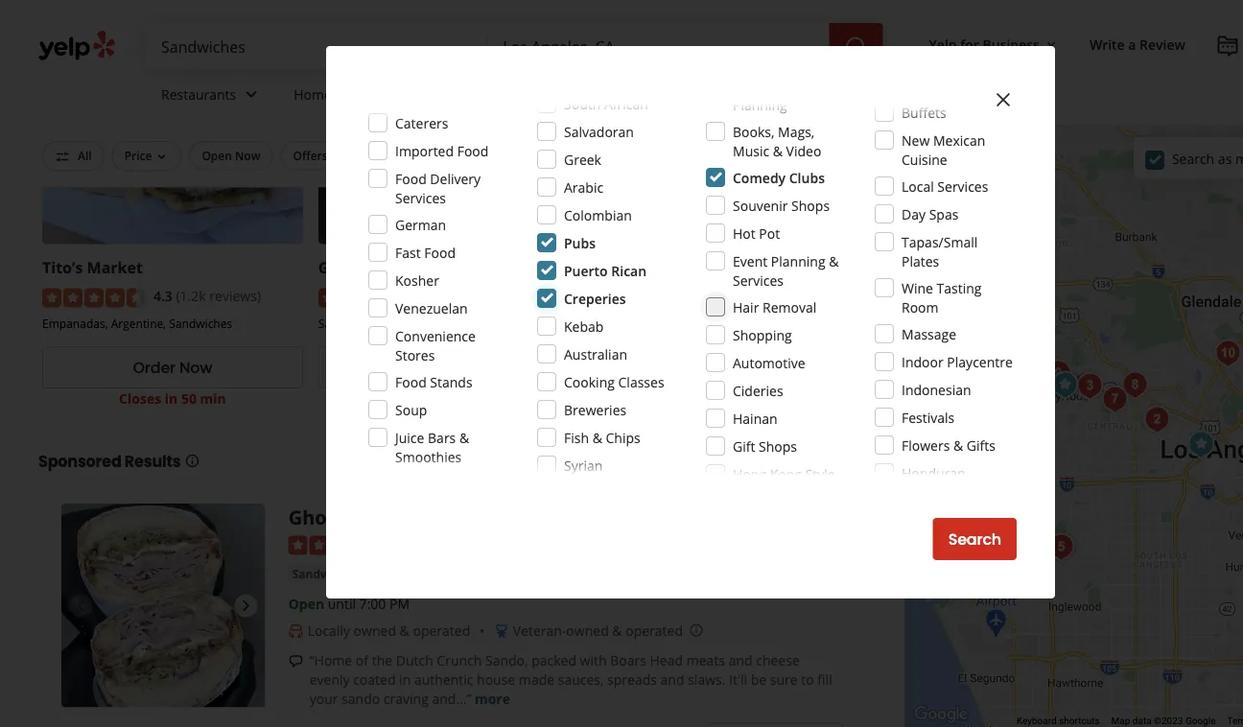 Task type: vqa. For each thing, say whether or not it's contained in the screenshot.
User actions element on the right of page
yes



Task type: describe. For each thing, give the bounding box(es) containing it.
good
[[629, 148, 658, 164]]

all
[[78, 148, 92, 164]]

& inside event planning & services
[[829, 252, 839, 270]]

services inside event planning & services
[[733, 271, 784, 289]]

open inside button
[[202, 148, 232, 164]]

sandwiches button
[[288, 565, 364, 584]]

food right imported
[[457, 142, 489, 160]]

1 vertical spatial ghost
[[288, 504, 345, 531]]

venezuelan
[[395, 299, 468, 317]]

fish
[[564, 428, 589, 447]]

event inside event planning & services
[[733, 252, 768, 270]]

day
[[902, 205, 926, 223]]

(1.2k
[[176, 287, 206, 306]]

(288
[[452, 287, 479, 306]]

1 horizontal spatial fast
[[695, 316, 717, 332]]

new mexican cuisine
[[902, 131, 986, 168]]

food down (53
[[720, 316, 747, 332]]

open now
[[202, 148, 260, 164]]

oui melrose image
[[1071, 367, 1109, 405]]

offers delivery button
[[281, 141, 389, 170]]

classes
[[618, 373, 664, 391]]

& inside party & event planning
[[769, 76, 779, 94]]

your
[[310, 690, 338, 709]]

ghost sando shop image
[[61, 504, 265, 708]]

hot for hot pot
[[733, 224, 756, 242]]

food delivery services
[[395, 169, 481, 207]]

offers takeout
[[513, 148, 596, 164]]

gift shops
[[733, 437, 797, 455]]

flowers & gifts
[[902, 436, 996, 454]]

1 24 chevron down v2 image from the left
[[532, 83, 555, 106]]

close image
[[992, 88, 1015, 111]]

video
[[786, 142, 822, 160]]

search dialog
[[0, 0, 1243, 727]]

offers for offers delivery
[[293, 148, 328, 164]]

home services link
[[278, 69, 428, 125]]

ggiata - west hollywood image
[[1039, 354, 1078, 393]]

sandwiches inside button
[[292, 567, 360, 583]]

massage
[[902, 325, 957, 343]]

& right fish
[[593, 428, 602, 447]]

empanadas, argentine, sandwiches
[[42, 316, 232, 332]]

reservations button
[[396, 141, 493, 170]]

african
[[604, 94, 648, 113]]

smoothies
[[395, 448, 462, 466]]

all'antico vinaio image
[[893, 521, 931, 560]]

empanadas,
[[42, 316, 108, 332]]

open now button
[[189, 141, 273, 170]]

room
[[902, 298, 939, 316]]

puerto rican
[[564, 261, 647, 280]]

1 vertical spatial 7:00
[[359, 596, 386, 614]]

0 vertical spatial 4.8 star rating image
[[318, 289, 422, 308]]

search as m
[[1172, 149, 1243, 168]]

until for website
[[428, 390, 456, 408]]

offers delivery
[[293, 148, 376, 164]]

next image
[[235, 595, 258, 618]]

party
[[733, 76, 766, 94]]

mexican
[[933, 131, 986, 149]]

4.3
[[153, 287, 173, 306]]

hainan
[[733, 409, 778, 427]]

0 vertical spatial ghost sando shop link
[[318, 257, 456, 278]]

keyboard
[[1017, 715, 1057, 727]]

pm for website
[[489, 390, 509, 408]]

more link
[[570, 69, 661, 125]]

operated for locally owned & operated
[[413, 622, 470, 641]]

4.8 (288 reviews)
[[430, 287, 534, 306]]

restaurants
[[161, 85, 236, 103]]

food down german
[[424, 243, 456, 261]]

& up dutch
[[400, 622, 409, 641]]

shops for souvenir shops
[[792, 196, 830, 214]]

open down "get"
[[664, 390, 700, 408]]

crunch
[[437, 652, 482, 670]]

view website link
[[318, 347, 579, 389]]

chips
[[606, 428, 641, 447]]

event planning & services
[[733, 252, 839, 289]]

keyboard shortcuts
[[1017, 715, 1100, 727]]

ggiata delicatessen image
[[1116, 366, 1155, 404]]

home
[[294, 85, 332, 103]]

order now link
[[42, 347, 303, 389]]

hair
[[733, 298, 759, 316]]

filters group
[[38, 141, 840, 171]]

24 chevron down v2 image
[[240, 83, 263, 106]]

4.3 (1.2k reviews)
[[153, 287, 261, 306]]

& inside juice bars & smoothies
[[459, 428, 469, 447]]

colombian
[[564, 206, 632, 224]]

write
[[1090, 35, 1125, 53]]

event inside party & event planning
[[782, 76, 817, 94]]

fill
[[818, 671, 832, 690]]

& up 'boars'
[[612, 622, 622, 641]]

firehouse subs image
[[1182, 425, 1221, 464]]

market
[[87, 257, 143, 278]]

data
[[1133, 715, 1152, 727]]

all button
[[42, 141, 104, 171]]

1 vertical spatial ghost sando shop link
[[288, 504, 461, 531]]

1 vertical spatial shop
[[413, 504, 461, 531]]

more link
[[475, 690, 510, 709]]

search image
[[845, 36, 868, 59]]

party & event planning
[[733, 76, 817, 114]]

16 speech v2 image
[[288, 654, 304, 670]]

16 info v2 image
[[185, 454, 200, 469]]

50
[[181, 390, 197, 408]]

1 sandwiches, from the left
[[318, 316, 384, 332]]

firehouse subs
[[594, 257, 710, 278]]

0 horizontal spatial pm
[[389, 596, 410, 614]]

delivery for offers delivery
[[331, 148, 376, 164]]

0 vertical spatial sandwiches
[[169, 316, 232, 332]]

1 vertical spatial ghost sando shop
[[288, 504, 461, 531]]

0 horizontal spatial until
[[328, 596, 356, 614]]

veteran-
[[513, 622, 566, 641]]

and…"
[[432, 690, 471, 709]]

get
[[672, 357, 699, 379]]

delivery for food delivery services
[[430, 169, 481, 188]]

order now
[[133, 357, 212, 379]]

new inside button
[[798, 148, 823, 164]]

sandwiches link
[[288, 565, 364, 584]]

new inside new mexican cuisine
[[902, 131, 930, 149]]

local
[[902, 177, 934, 195]]

local services
[[902, 177, 988, 195]]

& left the gifts
[[954, 436, 963, 454]]

veteran-owned & operated
[[513, 622, 683, 641]]

owned for locally
[[354, 622, 396, 641]]

souvenir
[[733, 196, 788, 214]]

for for yelp
[[961, 35, 979, 53]]

as
[[1218, 149, 1232, 168]]

search for search as m
[[1172, 149, 1215, 168]]

tasting
[[937, 279, 982, 297]]

hot pot
[[733, 224, 780, 242]]

books,
[[733, 122, 775, 141]]

style
[[806, 465, 835, 483]]

music
[[733, 142, 770, 160]]

2 sandwiches, from the left
[[626, 316, 692, 332]]

honduran
[[902, 464, 966, 482]]

16 veteran owned v2 image
[[494, 624, 509, 639]]

2 vertical spatial and
[[661, 671, 685, 690]]

mike's deli image
[[1042, 528, 1081, 567]]

closes in 50 min
[[119, 390, 226, 408]]

brothers sandwich shop image
[[1138, 401, 1177, 439]]

"home of the dutch crunch sando, packed with boars head meats and cheese evenly coated in authentic house made sauces, spreads and slaws. it'll be sure to fill your sando craving and…"
[[310, 652, 832, 709]]

german
[[395, 215, 446, 234]]

0 vertical spatial sando
[[367, 257, 414, 278]]

dinner
[[680, 148, 718, 164]]



Task type: locate. For each thing, give the bounding box(es) containing it.
google
[[1186, 715, 1216, 727]]

soup
[[395, 401, 427, 419]]

1 reviews) from the left
[[209, 287, 261, 306]]

info icon image
[[689, 623, 704, 638], [689, 623, 704, 638]]

ghost up the sandwiches link
[[288, 504, 345, 531]]

0 horizontal spatial search
[[949, 529, 1002, 550]]

operated up head
[[626, 622, 683, 641]]

2 24 chevron down v2 image from the left
[[622, 83, 645, 106]]

all about the bread image
[[1067, 366, 1106, 404]]

in left '50'
[[165, 390, 178, 408]]

owned for veteran-
[[566, 622, 609, 641]]

larchmont village wine spirits & cheese image
[[1096, 380, 1134, 419]]

1 horizontal spatial new
[[902, 131, 930, 149]]

new up cuisine
[[902, 131, 930, 149]]

google image
[[909, 702, 973, 727]]

sando down german
[[367, 257, 414, 278]]

projects image
[[1216, 35, 1239, 58]]

3.7 star rating image
[[594, 289, 698, 308]]

& inside 'books, mags, music & video'
[[773, 142, 783, 160]]

shop up 4.8
[[418, 257, 456, 278]]

1 vertical spatial shops
[[759, 437, 797, 455]]

fast up kosher
[[395, 243, 421, 261]]

1 vertical spatial delivery
[[430, 169, 481, 188]]

& left video
[[773, 142, 783, 160]]

1 horizontal spatial delivery
[[430, 169, 481, 188]]

map
[[1111, 715, 1130, 727]]

sando,
[[485, 652, 528, 670]]

0 vertical spatial fast
[[395, 243, 421, 261]]

wax paper - los angeles image
[[1209, 334, 1243, 373]]

& right bars
[[459, 428, 469, 447]]

ghost sando shop down german
[[318, 257, 456, 278]]

planning down pot
[[771, 252, 826, 270]]

1 horizontal spatial reviews)
[[483, 287, 534, 306]]

2 horizontal spatial pm
[[765, 390, 786, 408]]

1 vertical spatial open until 7:00 pm
[[288, 596, 410, 614]]

"home
[[310, 652, 352, 670]]

ghost sando shop up sandwiches button
[[288, 504, 461, 531]]

open until 7:00 pm
[[388, 390, 509, 408], [288, 596, 410, 614]]

hot inside hot and new button
[[751, 148, 771, 164]]

hot inside search dialog
[[733, 224, 756, 242]]

indoor playcentre
[[902, 353, 1013, 371]]

gift
[[733, 437, 755, 455]]

7:00
[[459, 390, 486, 408], [359, 596, 386, 614]]

operated up 'crunch'
[[413, 622, 470, 641]]

2 horizontal spatial and
[[774, 148, 795, 164]]

hong
[[733, 465, 767, 483]]

planning inside party & event planning
[[733, 95, 787, 114]]

7:00 up the locally owned & operated
[[359, 596, 386, 614]]

1 horizontal spatial 7:00
[[459, 390, 486, 408]]

open until 8:30 pm
[[664, 390, 786, 408]]

delivery down reservations
[[430, 169, 481, 188]]

0 horizontal spatial 7:00
[[359, 596, 386, 614]]

& right party
[[769, 76, 779, 94]]

&
[[769, 76, 779, 94], [773, 142, 783, 160], [829, 252, 839, 270], [459, 428, 469, 447], [593, 428, 602, 447], [954, 436, 963, 454], [400, 622, 409, 641], [612, 622, 622, 641]]

head
[[650, 652, 683, 670]]

previous image
[[69, 595, 92, 618]]

until up 'locally'
[[328, 596, 356, 614]]

1 vertical spatial planning
[[771, 252, 826, 270]]

firehouse
[[594, 257, 670, 278]]

open until 7:00 pm up 'locally'
[[288, 596, 410, 614]]

pm up the locally owned & operated
[[389, 596, 410, 614]]

in inside "home of the dutch crunch sando, packed with boars head meats and cheese evenly coated in authentic house made sauces, spreads and slaws. it'll be sure to fill your sando craving and…"
[[399, 671, 411, 690]]

the
[[372, 652, 392, 670]]

offers for offers takeout
[[513, 148, 548, 164]]

1 horizontal spatial sandwiches,
[[626, 316, 692, 332]]

results
[[124, 451, 181, 473]]

4.8 star rating image up "sandwiches, delis"
[[318, 289, 422, 308]]

0 horizontal spatial new
[[798, 148, 823, 164]]

ghost sando shop link down german
[[318, 257, 456, 278]]

7:00 down website
[[459, 390, 486, 408]]

1 vertical spatial sandwiches
[[292, 567, 360, 583]]

subs
[[674, 257, 710, 278]]

greek
[[564, 150, 601, 168]]

services up hair
[[733, 271, 784, 289]]

business categories element
[[146, 69, 1243, 125]]

services inside food delivery services
[[395, 189, 446, 207]]

2 offers from the left
[[513, 148, 548, 164]]

sandwiches up 'locally'
[[292, 567, 360, 583]]

offers left takeout at the top left of the page
[[513, 148, 548, 164]]

term link
[[1227, 715, 1243, 727]]

gifts
[[967, 436, 996, 454]]

and up "comedy clubs"
[[774, 148, 795, 164]]

sandwiches, left the delis
[[318, 316, 384, 332]]

1 horizontal spatial until
[[428, 390, 456, 408]]

for right "good"
[[661, 148, 677, 164]]

0 horizontal spatial event
[[733, 252, 768, 270]]

indonesian
[[902, 380, 971, 399]]

tito's market
[[42, 257, 143, 278]]

owned up with on the bottom left of the page
[[566, 622, 609, 641]]

now inside button
[[235, 148, 260, 164]]

user actions element
[[914, 27, 1243, 65]]

0 horizontal spatial sandwiches
[[169, 316, 232, 332]]

for right yelp on the right top of page
[[961, 35, 979, 53]]

reviews) for view website
[[483, 287, 534, 306]]

cooking
[[564, 373, 615, 391]]

ghost sando shop image
[[1046, 366, 1084, 404], [1046, 366, 1084, 404]]

pm right 8:30
[[765, 390, 786, 408]]

fast inside search dialog
[[395, 243, 421, 261]]

shops for gift shops
[[759, 437, 797, 455]]

for inside filters group
[[661, 148, 677, 164]]

keyboard shortcuts button
[[1017, 714, 1100, 727]]

flowers
[[902, 436, 950, 454]]

creperies
[[564, 289, 626, 307]]

mike's deli image
[[1042, 528, 1081, 567]]

pubs
[[564, 234, 596, 252]]

& down souvenir shops
[[829, 252, 839, 270]]

0 vertical spatial ghost sando shop
[[318, 257, 456, 278]]

1 horizontal spatial owned
[[566, 622, 609, 641]]

0 vertical spatial open until 7:00 pm
[[388, 390, 509, 408]]

until down view website
[[428, 390, 456, 408]]

shops up kong
[[759, 437, 797, 455]]

fish & chips
[[564, 428, 641, 447]]

a
[[1129, 35, 1136, 53]]

1 horizontal spatial search
[[1172, 149, 1215, 168]]

planning inside event planning & services
[[771, 252, 826, 270]]

event down hot pot
[[733, 252, 768, 270]]

tapas/small
[[902, 233, 978, 251]]

ghost sando shop link
[[318, 257, 456, 278], [288, 504, 461, 531]]

ghost
[[318, 257, 363, 278], [288, 504, 345, 531]]

1 horizontal spatial now
[[235, 148, 260, 164]]

24 chevron down v2 image left south
[[532, 83, 555, 106]]

pot
[[759, 224, 780, 242]]

0 vertical spatial now
[[235, 148, 260, 164]]

24 chevron down v2 image inside more link
[[622, 83, 645, 106]]

stores
[[395, 346, 435, 364]]

good for dinner button
[[616, 141, 731, 170]]

food inside food delivery services
[[395, 169, 427, 188]]

1 offers from the left
[[293, 148, 328, 164]]

until left 8:30
[[704, 390, 732, 408]]

1 vertical spatial search
[[949, 529, 1002, 550]]

1 horizontal spatial event
[[782, 76, 817, 94]]

for
[[961, 35, 979, 53], [661, 148, 677, 164]]

map region
[[893, 24, 1243, 727]]

yelp
[[929, 35, 957, 53]]

2 owned from the left
[[566, 622, 609, 641]]

argentine,
[[111, 316, 166, 332]]

delis
[[387, 316, 414, 332]]

0 horizontal spatial 24 chevron down v2 image
[[532, 83, 555, 106]]

4.8 star rating image
[[318, 289, 422, 308], [288, 537, 392, 556]]

playcentre
[[947, 353, 1013, 371]]

0 vertical spatial 7:00
[[459, 390, 486, 408]]

shop down smoothies
[[413, 504, 461, 531]]

shop
[[418, 257, 456, 278], [413, 504, 461, 531]]

0 horizontal spatial owned
[[354, 622, 396, 641]]

min
[[200, 390, 226, 408]]

fast
[[395, 243, 421, 261], [695, 316, 717, 332]]

sandwiches down 4.3 (1.2k reviews)
[[169, 316, 232, 332]]

open up 16 locally owned v2 icon
[[288, 596, 324, 614]]

1 horizontal spatial in
[[399, 671, 411, 690]]

1 horizontal spatial for
[[961, 35, 979, 53]]

be
[[751, 671, 767, 690]]

0 vertical spatial in
[[165, 390, 178, 408]]

2 horizontal spatial reviews)
[[751, 287, 803, 306]]

hair removal
[[733, 298, 817, 316]]

0 horizontal spatial for
[[661, 148, 677, 164]]

1 horizontal spatial sandwiches
[[292, 567, 360, 583]]

reviews) for order now
[[209, 287, 261, 306]]

0 vertical spatial search
[[1172, 149, 1215, 168]]

event
[[782, 76, 817, 94], [733, 252, 768, 270]]

reviews) for get directions
[[751, 287, 803, 306]]

0 vertical spatial for
[[961, 35, 979, 53]]

offers down home
[[293, 148, 328, 164]]

souvenir shops
[[733, 196, 830, 214]]

now for order now
[[179, 357, 212, 379]]

services up german
[[395, 189, 446, 207]]

services right home
[[335, 85, 386, 103]]

1 vertical spatial 4.8 star rating image
[[288, 537, 392, 556]]

in up craving
[[399, 671, 411, 690]]

0 horizontal spatial reviews)
[[209, 287, 261, 306]]

review
[[1140, 35, 1186, 53]]

boars
[[610, 652, 647, 670]]

until for directions
[[704, 390, 732, 408]]

cafe
[[733, 484, 761, 502]]

sauces,
[[558, 671, 604, 690]]

slaws.
[[688, 671, 726, 690]]

cuisine
[[902, 150, 948, 168]]

get directions link
[[594, 347, 855, 389]]

new up clubs
[[798, 148, 823, 164]]

1 vertical spatial for
[[661, 148, 677, 164]]

view website
[[398, 357, 499, 379]]

pm for directions
[[765, 390, 786, 408]]

owned
[[354, 622, 396, 641], [566, 622, 609, 641]]

1 vertical spatial hot
[[733, 224, 756, 242]]

website
[[438, 357, 499, 379]]

0 horizontal spatial now
[[179, 357, 212, 379]]

0 vertical spatial ghost
[[318, 257, 363, 278]]

1 vertical spatial event
[[733, 252, 768, 270]]

16 chevron down v2 image
[[1044, 37, 1059, 52]]

kebab
[[564, 317, 604, 335]]

1 vertical spatial in
[[399, 671, 411, 690]]

0 vertical spatial event
[[782, 76, 817, 94]]

and inside hot and new button
[[774, 148, 795, 164]]

shops down clubs
[[792, 196, 830, 214]]

ghost up "sandwiches, delis"
[[318, 257, 363, 278]]

3 reviews) from the left
[[751, 287, 803, 306]]

delivery inside button
[[331, 148, 376, 164]]

0 horizontal spatial and
[[661, 671, 685, 690]]

now down 24 chevron down v2 icon
[[235, 148, 260, 164]]

1 operated from the left
[[413, 622, 470, 641]]

services inside home services 'link'
[[335, 85, 386, 103]]

sure
[[770, 671, 798, 690]]

0 horizontal spatial in
[[165, 390, 178, 408]]

hot up comedy
[[751, 148, 771, 164]]

cooking classes
[[564, 373, 664, 391]]

search right all'antico vinaio image on the right of the page
[[949, 529, 1002, 550]]

planning down party
[[733, 95, 787, 114]]

1 vertical spatial sando
[[350, 504, 408, 531]]

and up it'll
[[729, 652, 753, 670]]

1 vertical spatial fast
[[695, 316, 717, 332]]

sandwiches, delis
[[318, 316, 414, 332]]

search left as
[[1172, 149, 1215, 168]]

locally owned & operated
[[308, 622, 470, 641]]

hot left pot
[[733, 224, 756, 242]]

0 horizontal spatial sandwiches,
[[318, 316, 384, 332]]

buffets
[[902, 103, 947, 121]]

0 vertical spatial shops
[[792, 196, 830, 214]]

16 locally owned v2 image
[[288, 624, 304, 639]]

now up '50'
[[179, 357, 212, 379]]

2 reviews) from the left
[[483, 287, 534, 306]]

and down head
[[661, 671, 685, 690]]

0 horizontal spatial fast
[[395, 243, 421, 261]]

more
[[585, 85, 619, 103]]

0 vertical spatial delivery
[[331, 148, 376, 164]]

fast down 3.7 on the right
[[695, 316, 717, 332]]

arabic
[[564, 178, 604, 196]]

search for search
[[949, 529, 1002, 550]]

None search field
[[146, 23, 887, 69]]

2 horizontal spatial until
[[704, 390, 732, 408]]

spreads
[[607, 671, 657, 690]]

1 vertical spatial now
[[179, 357, 212, 379]]

in
[[165, 390, 178, 408], [399, 671, 411, 690]]

0 vertical spatial and
[[774, 148, 795, 164]]

services up spas
[[938, 177, 988, 195]]

ghost sando shop link up sandwiches button
[[288, 504, 461, 531]]

24 chevron down v2 image
[[532, 83, 555, 106], [622, 83, 645, 106]]

dutch
[[396, 652, 433, 670]]

slideshow element
[[61, 504, 265, 708]]

hot for hot and new
[[751, 148, 771, 164]]

0 vertical spatial planning
[[733, 95, 787, 114]]

food down imported
[[395, 169, 427, 188]]

search inside button
[[949, 529, 1002, 550]]

meats
[[687, 652, 725, 670]]

1 horizontal spatial and
[[729, 652, 753, 670]]

1 horizontal spatial pm
[[489, 390, 509, 408]]

tapas/small plates
[[902, 233, 978, 270]]

imported food
[[395, 142, 489, 160]]

rican
[[611, 261, 647, 280]]

3.7
[[706, 287, 725, 306]]

for for good
[[661, 148, 677, 164]]

8:30
[[735, 390, 762, 408]]

1 horizontal spatial operated
[[626, 622, 683, 641]]

delivery inside food delivery services
[[430, 169, 481, 188]]

sandwiches, down 3.7 star rating image
[[626, 316, 692, 332]]

open until 7:00 pm down view website
[[388, 390, 509, 408]]

juice bars & smoothies
[[395, 428, 469, 466]]

plates
[[902, 252, 939, 270]]

open down restaurants link
[[202, 148, 232, 164]]

more
[[475, 690, 510, 709]]

delivery down home services 'link'
[[331, 148, 376, 164]]

tito's
[[42, 257, 83, 278]]

open down the view
[[388, 390, 424, 408]]

24 chevron down v2 image right more
[[622, 83, 645, 106]]

4.3 star rating image
[[42, 289, 146, 308]]

0 vertical spatial shop
[[418, 257, 456, 278]]

pm down website
[[489, 390, 509, 408]]

food down "stores"
[[395, 373, 427, 391]]

comedy
[[733, 168, 786, 187]]

1 owned from the left
[[354, 622, 396, 641]]

1 horizontal spatial offers
[[513, 148, 548, 164]]

write a review
[[1090, 35, 1186, 53]]

owned up the
[[354, 622, 396, 641]]

0 horizontal spatial operated
[[413, 622, 470, 641]]

for inside user actions element
[[961, 35, 979, 53]]

16 filter v2 image
[[55, 149, 70, 164]]

2 operated from the left
[[626, 622, 683, 641]]

4.8 star rating image up sandwiches button
[[288, 537, 392, 556]]

operated for veteran-owned & operated
[[626, 622, 683, 641]]

locally
[[308, 622, 350, 641]]

sando up sandwiches button
[[350, 504, 408, 531]]

convenience stores
[[395, 327, 476, 364]]

1 horizontal spatial 24 chevron down v2 image
[[622, 83, 645, 106]]

restaurants link
[[146, 69, 278, 125]]

0 vertical spatial hot
[[751, 148, 771, 164]]

sponsored results
[[38, 451, 181, 473]]

0 horizontal spatial offers
[[293, 148, 328, 164]]

juice
[[395, 428, 424, 447]]

0 horizontal spatial delivery
[[331, 148, 376, 164]]

hot and new button
[[738, 141, 836, 170]]

now for open now
[[235, 148, 260, 164]]

event up mags,
[[782, 76, 817, 94]]

1 vertical spatial and
[[729, 652, 753, 670]]



